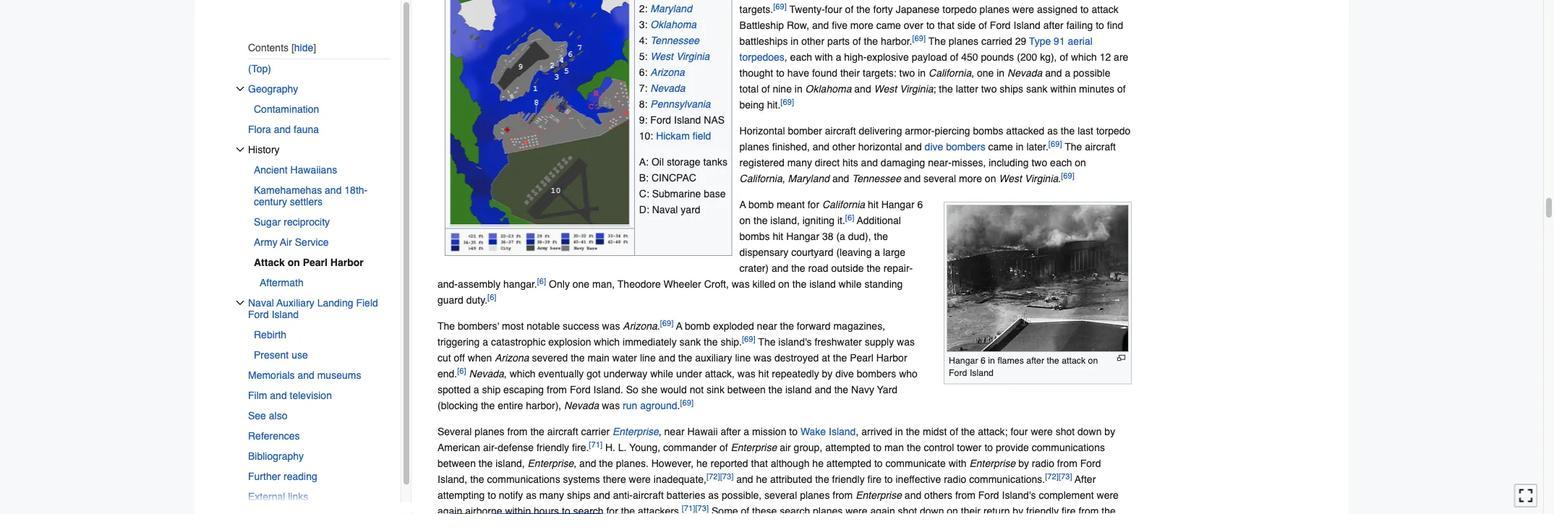 Task type: vqa. For each thing, say whether or not it's contained in the screenshot.
"Oklahoma" link
yes



Task type: locate. For each thing, give the bounding box(es) containing it.
dive up navy
[[835, 368, 854, 380]]

the up standing
[[867, 263, 881, 274]]

harbor down supply
[[876, 352, 907, 364]]

1 vertical spatial one
[[573, 278, 590, 290]]

2 vertical spatial west
[[999, 173, 1022, 184]]

harbor inside severed the main water line and the auxiliary line was destroyed at the pearl harbor end.
[[876, 352, 907, 364]]

1 horizontal spatial [73] link
[[720, 472, 734, 481]]

down
[[1078, 426, 1102, 438]]

bomb up the island's freshwater supply was cut off when
[[685, 320, 710, 332]]

maryland link
[[650, 3, 692, 14]]

arrived
[[861, 426, 892, 438]]

control
[[924, 442, 954, 453]]

0 horizontal spatial by
[[822, 368, 833, 380]]

ford right 9:
[[650, 114, 671, 126]]

1 horizontal spatial torpedo
[[1096, 125, 1131, 137]]

the right "at"
[[833, 352, 847, 364]]

0 horizontal spatial west
[[650, 50, 673, 62]]

1 vertical spatial came
[[988, 141, 1013, 153]]

and inside additional bombs hit hangar 38 (a dud), the dispensary courtyard (leaving a large crater) and the road outside the repair- and-assembly hangar.
[[772, 263, 789, 274]]

between
[[727, 384, 766, 396], [438, 458, 476, 469]]

bombs up dispensary
[[740, 231, 770, 242]]

0 vertical spatial for
[[808, 199, 819, 210]]

hangar inside hangar 6 in flames after the attack on ford island
[[949, 355, 978, 366]]

of left 450 on the top
[[950, 51, 958, 63]]

1 horizontal spatial ships
[[1000, 83, 1023, 95]]

misses,
[[952, 157, 986, 169]]

the inside by radio from ford island, the communications systems there were inadequate,
[[470, 474, 484, 485]]

1 horizontal spatial [73]
[[720, 472, 734, 481]]

the inside the aircraft registered many direct hits and damaging near-misses, including two each on california , maryland and tennessee and several more on west virginia . [69]
[[1065, 141, 1082, 153]]

after inside twenty-four of the forty japanese torpedo planes were assigned to attack battleship row, and five more came over to that side of ford island after failing to find battleships in other parts of the harbor.
[[1043, 20, 1064, 31]]

the inside hangar 6 in flames after the attack on ford island
[[1047, 355, 1059, 366]]

american
[[438, 442, 480, 453]]

the down harbor),
[[530, 426, 544, 438]]

while inside only one man, theodore wheeler croft, was killed on the island while standing guard duty.
[[839, 278, 862, 290]]

by inside , which eventually got underway while under attack, was hit repeatedly by dive bombers who spotted a ship escaping from ford island. so she would not sink between the island and the navy yard (blocking the entire harbor),
[[822, 368, 833, 380]]

california up it. at the top
[[822, 199, 865, 210]]

1 vertical spatial bomb
[[685, 320, 710, 332]]

external
[[248, 491, 285, 503]]

he down group,
[[812, 458, 824, 469]]

was right success
[[602, 320, 620, 332]]

was inside , which eventually got underway while under attack, was hit repeatedly by dive bombers who spotted a ship escaping from ford island. so she would not sink between the island and the navy yard (blocking the entire harbor),
[[738, 368, 756, 380]]

bombers inside dive bombers came in later. [69]
[[946, 141, 986, 153]]

of right total
[[761, 83, 770, 95]]

1 [72] from the left
[[707, 472, 720, 481]]

0 vertical spatial ships
[[1000, 83, 1023, 95]]

d:
[[639, 204, 649, 215]]

oklahoma inside 2: maryland 3: oklahoma 4: tennessee 5: west virginia 6: arizona 7: nevada 8: pennsylvania 9: ford island nas 10: hickam field
[[650, 19, 697, 30]]

0 vertical spatial naval
[[652, 204, 678, 215]]

was down island.
[[602, 400, 620, 412]]

he down commander
[[696, 458, 708, 469]]

attackers.
[[638, 506, 682, 514]]

0 vertical spatial many
[[787, 157, 812, 169]]

bomb left meant
[[749, 199, 774, 210]]

near right exploded
[[757, 320, 777, 332]]

2 horizontal spatial hangar
[[949, 355, 978, 366]]

in down row,
[[791, 35, 799, 47]]

and inside "kamehamehas and 18th- century settlers"
[[325, 184, 342, 196]]

came up including
[[988, 141, 1013, 153]]

1 vertical spatial dive
[[835, 368, 854, 380]]

ancient
[[254, 164, 288, 176]]

2 [72] link from the left
[[1045, 472, 1059, 481]]

geography link
[[248, 79, 391, 99]]

(top)
[[248, 63, 271, 74]]

1 horizontal spatial maryland
[[788, 173, 830, 184]]

of inside [71] h. l. young, commander of enterprise
[[720, 442, 728, 453]]

from down eventually
[[547, 384, 567, 396]]

freshwater
[[815, 336, 862, 348]]

and inside flora and fauna link
[[274, 124, 291, 135]]

0 vertical spatial near
[[757, 320, 777, 332]]

attempted down wake island link
[[825, 442, 870, 453]]

1 vertical spatial by
[[1105, 426, 1115, 438]]

from for complement
[[955, 490, 976, 501]]

0 vertical spatial harbor
[[330, 257, 364, 268]]

however,
[[651, 458, 694, 469]]

several down near-
[[924, 173, 956, 184]]

on up dispensary
[[740, 215, 751, 226]]

enterprise link
[[613, 426, 659, 438]]

0 horizontal spatial more
[[850, 20, 873, 31]]

battleships
[[740, 35, 788, 47]]

1 horizontal spatial other
[[832, 141, 856, 153]]

from for the
[[1057, 458, 1078, 469]]

1 vertical spatial bombers
[[857, 368, 896, 380]]

0 horizontal spatial [72]
[[707, 472, 720, 481]]

arizona up immediately
[[623, 320, 657, 332]]

1 vertical spatial virginia
[[900, 83, 933, 95]]

1 vertical spatial which
[[594, 336, 620, 348]]

planes up registered
[[740, 141, 769, 153]]

cincpac
[[652, 172, 696, 184]]

1 vertical spatial naval
[[248, 297, 274, 309]]

0 horizontal spatial one
[[573, 278, 590, 290]]

0 vertical spatial came
[[876, 20, 901, 31]]

1 horizontal spatial while
[[839, 278, 862, 290]]

have
[[787, 67, 809, 79]]

1 horizontal spatial within
[[1050, 83, 1076, 95]]

0 horizontal spatial hangar
[[786, 231, 819, 242]]

from inside after attempting to notify as many ships and anti-aircraft batteries as possible, several planes from
[[833, 490, 853, 501]]

entire
[[498, 400, 523, 412]]

1 horizontal spatial which
[[594, 336, 620, 348]]

to right hours
[[562, 506, 570, 514]]

0 horizontal spatial bombers
[[857, 368, 896, 380]]

0 horizontal spatial dive
[[835, 368, 854, 380]]

0 vertical spatial several
[[924, 173, 956, 184]]

1 vertical spatial with
[[949, 458, 967, 469]]

1 vertical spatial sank
[[680, 336, 701, 348]]

0 horizontal spatial [73] link
[[695, 504, 709, 513]]

to inside , each with a high-explosive payload of 450 pounds (200 kg), of which 12 are thought to have found their targets: two in
[[776, 67, 785, 79]]

was inside nevada was run aground . [69]
[[602, 400, 620, 412]]

the inside the island's freshwater supply was cut off when
[[758, 336, 776, 348]]

she
[[641, 384, 658, 396]]

virginia
[[676, 50, 710, 62], [900, 83, 933, 95], [1025, 173, 1058, 184]]

within inside and others from ford island's complement were again airborne within hours to search for the attackers.
[[505, 506, 531, 514]]

1 vertical spatial each
[[1050, 157, 1072, 169]]

complement
[[1039, 490, 1094, 501]]

1 vertical spatial other
[[832, 141, 856, 153]]

0 vertical spatial .
[[1058, 173, 1061, 184]]

cut
[[438, 352, 451, 364]]

as up '[71] [73]'
[[708, 490, 719, 501]]

, inside , each with a high-explosive payload of 450 pounds (200 kg), of which 12 are thought to have found their targets: two in
[[785, 51, 787, 63]]

he
[[696, 458, 708, 469], [812, 458, 824, 469], [756, 474, 767, 485]]

line down immediately
[[640, 352, 656, 364]]

the inside the "the bombers' most notable success was arizona . [69]"
[[438, 320, 455, 332]]

on up down
[[1088, 355, 1098, 366]]

from up defense
[[507, 426, 528, 438]]

12
[[1100, 51, 1111, 63]]

maryland inside 2: maryland 3: oklahoma 4: tennessee 5: west virginia 6: arizona 7: nevada 8: pennsylvania 9: ford island nas 10: hickam field
[[650, 3, 692, 14]]

two down california , one in nevada
[[981, 83, 997, 95]]

nevada up ship
[[469, 368, 504, 380]]

0 horizontal spatial oklahoma
[[650, 19, 697, 30]]

0 vertical spatial attack
[[1092, 4, 1119, 15]]

the inside [72] [73] and he attributed the friendly fire to ineffective radio communications. [72] [73]
[[815, 474, 829, 485]]

on inside hangar 6 in flames after the attack on ford island
[[1088, 355, 1098, 366]]

1 vertical spatial .
[[657, 320, 660, 332]]

0 vertical spatial hangar
[[881, 199, 915, 210]]

west inside the aircraft registered many direct hits and damaging near-misses, including two each on california , maryland and tennessee and several more on west virginia . [69]
[[999, 173, 1022, 184]]

came down forty
[[876, 20, 901, 31]]

for up igniting
[[808, 199, 819, 210]]

0 vertical spatial four
[[825, 4, 842, 15]]

x small image for history
[[236, 145, 244, 154]]

1 horizontal spatial hit
[[773, 231, 783, 242]]

ship
[[482, 384, 501, 396]]

0 vertical spatial with
[[815, 51, 833, 63]]

1 horizontal spatial california
[[822, 199, 865, 210]]

communications down shot
[[1032, 442, 1105, 453]]

0 horizontal spatial sank
[[680, 336, 701, 348]]

0 vertical spatial maryland
[[650, 3, 692, 14]]

0 vertical spatial bombers
[[946, 141, 986, 153]]

near-
[[928, 157, 952, 169]]

1 horizontal spatial .
[[677, 400, 680, 412]]

ford inside 2: maryland 3: oklahoma 4: tennessee 5: west virginia 6: arizona 7: nevada 8: pennsylvania 9: ford island nas 10: hickam field
[[650, 114, 671, 126]]

(top) link
[[248, 58, 391, 79]]

0 vertical spatial island
[[809, 278, 836, 290]]

the inside hit hangar 6 on the island, igniting it.
[[754, 215, 768, 226]]

with
[[815, 51, 833, 63], [949, 458, 967, 469]]

two inside the aircraft registered many direct hits and damaging near-misses, including two each on california , maryland and tennessee and several more on west virginia . [69]
[[1032, 157, 1047, 169]]

1 vertical spatial hit
[[773, 231, 783, 242]]

the up dispensary
[[754, 215, 768, 226]]

a inside , each with a high-explosive payload of 450 pounds (200 kg), of which 12 are thought to have found their targets: two in
[[836, 51, 841, 63]]

1 x small image from the top
[[236, 85, 244, 93]]

from up after
[[1057, 458, 1078, 469]]

magazines,
[[833, 320, 885, 332]]

1 horizontal spatial near
[[757, 320, 777, 332]]

came
[[876, 20, 901, 31], [988, 141, 1013, 153]]

on
[[1075, 157, 1086, 169], [985, 173, 996, 184], [740, 215, 751, 226], [288, 257, 300, 268], [778, 278, 790, 290], [1088, 355, 1098, 366]]

four up five in the top of the page
[[825, 4, 842, 15]]

2 vertical spatial hangar
[[949, 355, 978, 366]]

1 horizontal spatial four
[[1011, 426, 1028, 438]]

more inside the aircraft registered many direct hits and damaging near-misses, including two each on california , maryland and tennessee and several more on west virginia . [69]
[[959, 173, 982, 184]]

1 vertical spatial within
[[505, 506, 531, 514]]

[71] inside [71] h. l. young, commander of enterprise
[[589, 440, 602, 449]]

1 vertical spatial two
[[981, 83, 997, 95]]

0 horizontal spatial hit
[[758, 368, 769, 380]]

century
[[254, 196, 287, 207]]

friendly inside the , arrived in the midst of the attack; four were shot down by american air-defense friendly fire.
[[537, 442, 569, 453]]

[6] link up the dud),
[[845, 213, 854, 222]]

after right hawaii at bottom left
[[721, 426, 741, 438]]

anti-
[[613, 490, 633, 501]]

and down repeatedly
[[815, 384, 832, 396]]

with inside , each with a high-explosive payload of 450 pounds (200 kg), of which 12 are thought to have found their targets: two in
[[815, 51, 833, 63]]

were inside and others from ford island's complement were again airborne within hours to search for the attackers.
[[1097, 490, 1119, 501]]

came inside dive bombers came in later. [69]
[[988, 141, 1013, 153]]

and left 18th- at top left
[[325, 184, 342, 196]]

in inside and a possible total of nine in
[[795, 83, 803, 95]]

the left road on the bottom of the page
[[791, 263, 805, 274]]

1 horizontal spatial sank
[[1026, 83, 1048, 95]]

bombs inside additional bombs hit hangar 38 (a dud), the dispensary courtyard (leaving a large crater) and the road outside the repair- and-assembly hangar.
[[740, 231, 770, 242]]

[72] [73] and he attributed the friendly fire to ineffective radio communications. [72] [73]
[[707, 472, 1072, 485]]

1 vertical spatial island
[[785, 384, 812, 396]]

the down ship
[[481, 400, 495, 412]]

film
[[248, 390, 267, 401]]

references
[[248, 430, 300, 442]]

fullscreen image
[[1519, 488, 1533, 503]]

0 horizontal spatial naval
[[248, 297, 274, 309]]

was inside the island's freshwater supply was cut off when
[[897, 336, 915, 348]]

2 line from the left
[[735, 352, 751, 364]]

1 vertical spatial communications
[[487, 474, 560, 485]]

pearl inside severed the main water line and the auxiliary line was destroyed at the pearl harbor end.
[[850, 352, 874, 364]]

several inside after attempting to notify as many ships and anti-aircraft batteries as possible, several planes from
[[765, 490, 797, 501]]

1 vertical spatial while
[[650, 368, 673, 380]]

one right only
[[573, 278, 590, 290]]

hangar
[[881, 199, 915, 210], [786, 231, 819, 242], [949, 355, 978, 366]]

hit left repeatedly
[[758, 368, 769, 380]]

bibliography
[[248, 450, 304, 462]]

, left the arrived
[[856, 426, 859, 438]]

2 vertical spatial after
[[721, 426, 741, 438]]

0 vertical spatial by
[[822, 368, 833, 380]]

1 horizontal spatial between
[[727, 384, 766, 396]]

[71] down 'carrier'
[[589, 440, 602, 449]]

1 horizontal spatial he
[[756, 474, 767, 485]]

1 vertical spatial california
[[740, 173, 782, 184]]

; the latter two ships sank within minutes of being hit.
[[740, 83, 1126, 111]]

who
[[899, 368, 918, 380]]

armor-
[[905, 125, 935, 137]]

bomb for exploded
[[685, 320, 710, 332]]

which down aerial
[[1071, 51, 1097, 63]]

1 horizontal spatial bombers
[[946, 141, 986, 153]]

the inside and others from ford island's complement were again airborne within hours to search for the attackers.
[[621, 506, 635, 514]]

by right down
[[1105, 426, 1115, 438]]

hangar left flames
[[949, 355, 978, 366]]

a inside , which eventually got underway while under attack, was hit repeatedly by dive bombers who spotted a ship escaping from ford island. so she would not sink between the island and the navy yard (blocking the entire harbor),
[[474, 384, 479, 396]]

storage
[[667, 156, 701, 168]]

air
[[780, 442, 791, 453]]

and right hits
[[861, 157, 878, 169]]

communications inside air group, attempted to man the control tower to provide communications between the island,
[[1032, 442, 1105, 453]]

2 x small image from the top
[[236, 145, 244, 154]]

island inside twenty-four of the forty japanese torpedo planes were assigned to attack battleship row, and five more came over to that side of ford island after failing to find battleships in other parts of the harbor.
[[1014, 20, 1041, 31]]

in up the man
[[895, 426, 903, 438]]

by down "at"
[[822, 368, 833, 380]]

several
[[924, 173, 956, 184], [765, 490, 797, 501]]

flora and fauna link
[[248, 119, 391, 139]]

ford
[[990, 20, 1011, 31], [650, 114, 671, 126], [248, 309, 269, 320], [949, 368, 967, 378], [570, 384, 591, 396], [1080, 458, 1101, 469], [978, 490, 999, 501]]

destroyed
[[774, 352, 819, 364]]

were inside the , arrived in the midst of the attack; four were shot down by american air-defense friendly fire.
[[1031, 426, 1053, 438]]

type
[[1029, 35, 1051, 47]]

west down including
[[999, 173, 1022, 184]]

within inside ; the latter two ships sank within minutes of being hit.
[[1050, 83, 1076, 95]]

bomb inside 'a bomb exploded near the forward magazines, triggering a catastrophic explosion which immediately sank the ship.'
[[685, 320, 710, 332]]

memorials
[[248, 369, 295, 381]]

between inside , which eventually got underway while under attack, was hit repeatedly by dive bombers who spotted a ship escaping from ford island. so she would not sink between the island and the navy yard (blocking the entire harbor),
[[727, 384, 766, 396]]

four inside the , arrived in the midst of the attack; four were shot down by american air-defense friendly fire.
[[1011, 426, 1028, 438]]

from down [72] [73] and he attributed the friendly fire to ineffective radio communications. [72] [73]
[[833, 490, 853, 501]]

, inside the aircraft registered many direct hits and damaging near-misses, including two each on california , maryland and tennessee and several more on west virginia . [69]
[[782, 173, 785, 184]]

a inside 'a bomb exploded near the forward magazines, triggering a catastrophic explosion which immediately sank the ship.'
[[483, 336, 488, 348]]

man,
[[592, 278, 615, 290]]

dive bombers came in later. [69]
[[925, 139, 1062, 153]]

0 vertical spatial bomb
[[749, 199, 774, 210]]

ford inside naval auxiliary landing field ford island
[[248, 309, 269, 320]]

enterprise up communications.
[[969, 458, 1016, 469]]

sank down (200 kg), at the right top of page
[[1026, 83, 1048, 95]]

was inside severed the main water line and the auxiliary line was destroyed at the pearl harbor end.
[[754, 352, 772, 364]]

a for exploded
[[676, 320, 682, 332]]

sugar reciprocity link
[[254, 212, 391, 232]]

were down planes.
[[629, 474, 651, 485]]

6 left flames
[[981, 355, 986, 366]]

nevada inside [6] nevada
[[469, 368, 504, 380]]

other inside twenty-four of the forty japanese torpedo planes were assigned to attack battleship row, and five more came over to that side of ford island after failing to find battleships in other parts of the harbor.
[[801, 35, 825, 47]]

depth key for pearl harbor map image
[[450, 231, 630, 253]]

group,
[[794, 442, 823, 453]]

3 x small image from the top
[[236, 299, 244, 307]]

0 horizontal spatial four
[[825, 4, 842, 15]]

possible,
[[722, 490, 762, 501]]

twenty-
[[790, 4, 825, 15]]

island up hickam field link
[[674, 114, 701, 126]]

attack on pearl harbor
[[254, 257, 364, 268]]

[71] for h.
[[589, 440, 602, 449]]

which up escaping
[[510, 368, 536, 380]]

field
[[693, 130, 711, 142]]

forward
[[797, 320, 831, 332]]

although
[[771, 458, 810, 469]]

use
[[292, 349, 308, 361]]

.
[[1058, 173, 1061, 184], [657, 320, 660, 332], [677, 400, 680, 412]]

which inside , each with a high-explosive payload of 450 pounds (200 kg), of which 12 are thought to have found their targets: two in
[[1071, 51, 1097, 63]]

island inside hangar 6 in flames after the attack on ford island
[[970, 368, 994, 378]]

the for when
[[758, 336, 776, 348]]

1 horizontal spatial many
[[787, 157, 812, 169]]

california
[[929, 67, 971, 79], [740, 173, 782, 184], [822, 199, 865, 210]]

which inside , which eventually got underway while under attack, was hit repeatedly by dive bombers who spotted a ship escaping from ford island. so she would not sink between the island and the navy yard (blocking the entire harbor),
[[510, 368, 536, 380]]

came inside twenty-four of the forty japanese torpedo planes were assigned to attack battleship row, and five more came over to that side of ford island after failing to find battleships in other parts of the harbor.
[[876, 20, 901, 31]]

road
[[808, 263, 828, 274]]

[69] inside nevada was run aground . [69]
[[680, 398, 694, 407]]

attack on pearl harbor link
[[254, 252, 401, 273]]

2 vertical spatial x small image
[[236, 299, 244, 307]]

from inside and others from ford island's complement were again airborne within hours to search for the attackers.
[[955, 490, 976, 501]]

island, down meant
[[770, 215, 800, 226]]

repeatedly
[[772, 368, 819, 380]]

dive
[[925, 141, 943, 153], [835, 368, 854, 380]]

0 horizontal spatial .
[[657, 320, 660, 332]]

naval down aftermath
[[248, 297, 274, 309]]

harbor
[[330, 257, 364, 268], [876, 352, 907, 364]]

2 vertical spatial two
[[1032, 157, 1047, 169]]

0 vertical spatial more
[[850, 20, 873, 31]]

army air service link
[[254, 232, 391, 252]]

by down provide
[[1018, 458, 1029, 469]]

[6] down the off
[[457, 367, 466, 376]]

virginia down tennessee link
[[676, 50, 710, 62]]

0 vertical spatial which
[[1071, 51, 1097, 63]]

ship.
[[721, 336, 742, 348]]

the up high-
[[864, 35, 878, 47]]

1 [72] link from the left
[[707, 472, 720, 481]]

1 horizontal spatial 6
[[981, 355, 986, 366]]

island inside only one man, theodore wheeler croft, was killed on the island while standing guard duty.
[[809, 278, 836, 290]]

the for damaging
[[1065, 141, 1082, 153]]

0 horizontal spatial torpedo
[[943, 4, 977, 15]]

a burning hangar with destroyed planes scattered in front image
[[947, 205, 1129, 352]]

0 horizontal spatial bomb
[[685, 320, 710, 332]]

[69] inside [69] the planes carried 29
[[912, 34, 926, 43]]

1 horizontal spatial [71]
[[682, 504, 695, 513]]

0 vertical spatial radio
[[1032, 458, 1054, 469]]

the up attempting at the bottom left
[[470, 474, 484, 485]]

1 vertical spatial a
[[676, 320, 682, 332]]

air-
[[483, 442, 498, 453]]

ford right the who
[[949, 368, 967, 378]]

two inside , each with a high-explosive payload of 450 pounds (200 kg), of which 12 are thought to have found their targets: two in
[[899, 67, 915, 79]]

1 horizontal spatial west
[[874, 83, 897, 95]]

in inside dive bombers came in later. [69]
[[1016, 141, 1024, 153]]

delivering
[[859, 125, 902, 137]]

a for meant
[[740, 199, 746, 210]]

a down parts
[[836, 51, 841, 63]]

2 horizontal spatial virginia
[[1025, 173, 1058, 184]]

0 horizontal spatial between
[[438, 458, 476, 469]]

a inside additional bombs hit hangar 38 (a dud), the dispensary courtyard (leaving a large crater) and the road outside the repair- and-assembly hangar.
[[875, 247, 880, 258]]

which up main
[[594, 336, 620, 348]]

near inside 'a bomb exploded near the forward magazines, triggering a catastrophic explosion which immediately sank the ship.'
[[757, 320, 777, 332]]

0 horizontal spatial maryland
[[650, 3, 692, 14]]

29
[[1015, 35, 1026, 47]]

others
[[924, 490, 953, 501]]

and up systems
[[579, 458, 596, 469]]

references link
[[248, 426, 391, 446]]

and down immediately
[[659, 352, 675, 364]]

2 [72] from the left
[[1045, 472, 1059, 481]]

[73] up complement
[[1059, 472, 1072, 481]]

[6] down the assembly
[[487, 293, 496, 302]]

b:
[[639, 172, 649, 184]]

[73]
[[720, 472, 734, 481], [1059, 472, 1072, 481], [695, 504, 709, 513]]

sugar
[[254, 216, 281, 228]]

payload
[[912, 51, 947, 63]]

the right flames
[[1047, 355, 1059, 366]]

hide
[[294, 42, 313, 53]]

[6] link
[[845, 213, 854, 222], [537, 277, 546, 286], [487, 293, 496, 302], [457, 367, 466, 376]]

were up "29"
[[1012, 4, 1034, 15]]

[72] link up complement
[[1045, 472, 1059, 481]]

0 vertical spatial other
[[801, 35, 825, 47]]

each up have
[[790, 51, 812, 63]]

0 horizontal spatial 6
[[917, 199, 923, 210]]

2 horizontal spatial west
[[999, 173, 1022, 184]]

1 vertical spatial x small image
[[236, 145, 244, 154]]

[73] link down reported
[[720, 472, 734, 481]]

museums
[[317, 369, 361, 381]]

;
[[933, 83, 936, 95]]

ships inside after attempting to notify as many ships and anti-aircraft batteries as possible, several planes from
[[567, 490, 591, 501]]

6 inside hangar 6 in flames after the attack on ford island
[[981, 355, 986, 366]]

nevada inside 2: maryland 3: oklahoma 4: tennessee 5: west virginia 6: arizona 7: nevada 8: pennsylvania 9: ford island nas 10: hickam field
[[650, 82, 685, 94]]

kamehamehas and 18th- century settlers link
[[254, 180, 391, 212]]

the
[[929, 35, 946, 47], [1065, 141, 1082, 153], [438, 320, 455, 332], [758, 336, 776, 348]]

bombs up dive bombers came in later. [69]
[[973, 125, 1003, 137]]

x small image
[[236, 85, 244, 93], [236, 145, 244, 154], [236, 299, 244, 307]]

aircraft up attackers.
[[633, 490, 664, 501]]

hangar up additional
[[881, 199, 915, 210]]

tanks
[[703, 156, 728, 168]]

the inside horizontal bomber aircraft delivering armor-piercing bombs attacked as the last torpedo planes finished, and other horizontal and
[[1061, 125, 1075, 137]]

torpedo inside twenty-four of the forty japanese torpedo planes were assigned to attack battleship row, and five more came over to that side of ford island after failing to find battleships in other parts of the harbor.
[[943, 4, 977, 15]]

reported
[[711, 458, 748, 469]]

california inside the aircraft registered many direct hits and damaging near-misses, including two each on california , maryland and tennessee and several more on west virginia . [69]
[[740, 173, 782, 184]]

from
[[547, 384, 567, 396], [507, 426, 528, 438], [1057, 458, 1078, 469], [833, 490, 853, 501], [955, 490, 976, 501]]

in down attacked
[[1016, 141, 1024, 153]]

h.
[[605, 442, 615, 453]]

a inside 'a bomb exploded near the forward magazines, triggering a catastrophic explosion which immediately sank the ship.'
[[676, 320, 682, 332]]

large
[[883, 247, 906, 258]]

1 vertical spatial hangar
[[786, 231, 819, 242]]

arizona inside the "the bombers' most notable success was arizona . [69]"
[[623, 320, 657, 332]]

from for carrier
[[507, 426, 528, 438]]

nevada up 'carrier'
[[564, 400, 599, 412]]

[69] the planes carried 29
[[912, 34, 1029, 47]]

hits
[[843, 157, 858, 169]]

0 vertical spatial sank
[[1026, 83, 1048, 95]]

of up reported
[[720, 442, 728, 453]]



Task type: describe. For each thing, give the bounding box(es) containing it.
the down 'h.' at the bottom left of the page
[[599, 458, 613, 469]]

by inside by radio from ford island, the communications systems there were inadequate,
[[1018, 458, 1029, 469]]

ford inside by radio from ford island, the communications systems there were inadequate,
[[1080, 458, 1101, 469]]

one inside only one man, theodore wheeler croft, was killed on the island while standing guard duty.
[[573, 278, 590, 290]]

attempted inside air group, attempted to man the control tower to provide communications between the island,
[[825, 442, 870, 453]]

2 horizontal spatial [73]
[[1059, 472, 1072, 481]]

of inside and a possible total of nine in
[[761, 83, 770, 95]]

navy
[[851, 384, 874, 396]]

and inside and others from ford island's complement were again airborne within hours to search for the attackers.
[[905, 490, 922, 501]]

the down repeatedly
[[768, 384, 783, 396]]

0 horizontal spatial harbor
[[330, 257, 364, 268]]

, arrived in the midst of the attack; four were shot down by american air-defense friendly fire.
[[438, 426, 1115, 453]]

nevada link
[[650, 82, 685, 94]]

[6] left only
[[537, 277, 546, 286]]

and down 'armor-'
[[905, 141, 922, 153]]

and down hits
[[832, 173, 849, 184]]

friendly inside [72] [73] and he attributed the friendly fire to ineffective radio communications. [72] [73]
[[832, 474, 865, 485]]

6 inside hit hangar 6 on the island, igniting it.
[[917, 199, 923, 210]]

map of pearl harbor, with locations of battleships and facilities image
[[450, 0, 630, 226]]

on down "last"
[[1075, 157, 1086, 169]]

[6] inside [6] nevada
[[457, 367, 466, 376]]

0 horizontal spatial he
[[696, 458, 708, 469]]

the inside ; the latter two ships sank within minutes of being hit.
[[939, 83, 953, 95]]

ships inside ; the latter two ships sank within minutes of being hit.
[[1000, 83, 1023, 95]]

planes.
[[616, 458, 649, 469]]

aircraft inside the aircraft registered many direct hits and damaging near-misses, including two each on california , maryland and tennessee and several more on west virginia . [69]
[[1085, 141, 1116, 153]]

water
[[612, 352, 637, 364]]

by inside the , arrived in the midst of the attack; four were shot down by american air-defense friendly fire.
[[1105, 426, 1115, 438]]

several inside the aircraft registered many direct hits and damaging near-misses, including two each on california , maryland and tennessee and several more on west virginia . [69]
[[924, 173, 956, 184]]

total
[[740, 83, 759, 95]]

on inside hit hangar 6 on the island, igniting it.
[[740, 215, 751, 226]]

and inside [72] [73] and he attributed the friendly fire to ineffective radio communications. [72] [73]
[[736, 474, 753, 485]]

reciprocity
[[284, 216, 330, 228]]

links
[[288, 491, 308, 503]]

hit inside additional bombs hit hangar 38 (a dud), the dispensary courtyard (leaving a large crater) and the road outside the repair- and-assembly hangar.
[[773, 231, 783, 242]]

0 horizontal spatial as
[[526, 490, 537, 501]]

aircraft inside horizontal bomber aircraft delivering armor-piercing bombs attacked as the last torpedo planes finished, and other horizontal and
[[825, 125, 856, 137]]

tennessee link
[[650, 35, 699, 46]]

between inside air group, attempted to man the control tower to provide communications between the island,
[[438, 458, 476, 469]]

service
[[295, 236, 329, 248]]

systems
[[563, 474, 600, 485]]

registered
[[740, 157, 785, 169]]

[69] inside the "the bombers' most notable success was arizona . [69]"
[[660, 319, 674, 328]]

while inside , which eventually got underway while under attack, was hit repeatedly by dive bombers who spotted a ship escaping from ford island. so she would not sink between the island and the navy yard (blocking the entire harbor),
[[650, 368, 673, 380]]

the up auxiliary
[[704, 336, 718, 348]]

. inside nevada was run aground . [69]
[[677, 400, 680, 412]]

triggering
[[438, 336, 480, 348]]

x small image for naval auxiliary landing field ford island
[[236, 299, 244, 307]]

hangar inside hit hangar 6 on the island, igniting it.
[[881, 199, 915, 210]]

1 horizontal spatial [71] link
[[682, 504, 695, 513]]

0 vertical spatial [71] link
[[589, 440, 602, 449]]

enterprise down fire.
[[528, 458, 574, 469]]

many inside the aircraft registered many direct hits and damaging near-misses, including two each on california , maryland and tennessee and several more on west virginia . [69]
[[787, 157, 812, 169]]

batteries
[[667, 490, 705, 501]]

in inside the , arrived in the midst of the attack; four were shot down by american air-defense friendly fire.
[[895, 426, 903, 438]]

the for .
[[438, 320, 455, 332]]

defense
[[498, 442, 534, 453]]

enterprise up young,
[[613, 426, 659, 438]]

minutes
[[1079, 83, 1115, 95]]

radio inside by radio from ford island, the communications systems there were inadequate,
[[1032, 458, 1054, 469]]

island's
[[1002, 490, 1036, 501]]

(200 kg),
[[1017, 51, 1057, 63]]

so
[[626, 384, 638, 396]]

nine
[[773, 83, 792, 95]]

the down explosion on the bottom of page
[[571, 352, 585, 364]]

aircraft up fire.
[[547, 426, 578, 438]]

landing
[[317, 297, 353, 309]]

after inside hangar 6 in flames after the attack on ford island
[[1026, 355, 1044, 366]]

nevada down (200 kg), at the right top of page
[[1007, 67, 1042, 79]]

and-
[[438, 278, 458, 290]]

air
[[280, 236, 292, 248]]

targets:
[[863, 67, 897, 79]]

the down additional
[[874, 231, 888, 242]]

to inside and others from ford island's complement were again airborne within hours to search for the attackers.
[[562, 506, 570, 514]]

of up high-
[[853, 35, 861, 47]]

0 horizontal spatial that
[[751, 458, 768, 469]]

hangar inside additional bombs hit hangar 38 (a dud), the dispensary courtyard (leaving a large crater) and the road outside the repair- and-assembly hangar.
[[786, 231, 819, 242]]

oil
[[652, 156, 664, 168]]

island, inside hit hangar 6 on the island, igniting it.
[[770, 215, 800, 226]]

were inside by radio from ford island, the communications systems there were inadequate,
[[629, 474, 651, 485]]

enterprise down fire
[[856, 490, 902, 501]]

sank inside ; the latter two ships sank within minutes of being hit.
[[1026, 83, 1048, 95]]

bomb for meant
[[749, 199, 774, 210]]

to inside after attempting to notify as many ships and anti-aircraft batteries as possible, several planes from
[[488, 490, 496, 501]]

ford inside and others from ford island's complement were again airborne within hours to search for the attackers.
[[978, 490, 999, 501]]

thought
[[740, 67, 773, 79]]

auxiliary
[[695, 352, 732, 364]]

[6] link left only
[[537, 277, 546, 286]]

[69] inside the aircraft registered many direct hits and damaging near-misses, including two each on california , maryland and tennessee and several more on west virginia . [69]
[[1061, 171, 1075, 180]]

and inside twenty-four of the forty japanese torpedo planes were assigned to attack battleship row, and five more came over to that side of ford island after failing to find battleships in other parts of the harbor.
[[812, 20, 829, 31]]

the up under
[[678, 352, 692, 364]]

1 vertical spatial attempted
[[827, 458, 872, 469]]

and down their
[[854, 83, 871, 95]]

the up island's
[[780, 320, 794, 332]]

ancient hawaiians
[[254, 164, 337, 176]]

communications inside by radio from ford island, the communications systems there were inadequate,
[[487, 474, 560, 485]]

on down army air service
[[288, 257, 300, 268]]

standing
[[865, 278, 903, 290]]

to up fire
[[874, 458, 883, 469]]

including
[[989, 157, 1029, 169]]

to down attack;
[[985, 442, 993, 453]]

0 vertical spatial one
[[977, 67, 994, 79]]

the down air-
[[479, 458, 493, 469]]

planes up air-
[[475, 426, 505, 438]]

. inside the aircraft registered many direct hits and damaging near-misses, including two each on california , maryland and tennessee and several more on west virginia . [69]
[[1058, 173, 1061, 184]]

direct
[[815, 157, 840, 169]]

, down 450 on the top
[[971, 67, 974, 79]]

of down 91
[[1060, 51, 1068, 63]]

the left forty
[[856, 4, 871, 15]]

in inside hangar 6 in flames after the attack on ford island
[[988, 355, 995, 366]]

. inside the "the bombers' most notable success was arizona . [69]"
[[657, 320, 660, 332]]

of inside ; the latter two ships sank within minutes of being hit.
[[1117, 83, 1126, 95]]

external links
[[248, 491, 308, 503]]

again
[[438, 506, 462, 514]]

[73] for [71] [73]
[[695, 504, 709, 513]]

enterprise inside [71] h. l. young, commander of enterprise
[[731, 442, 777, 453]]

a bomb exploded near the forward magazines, triggering a catastrophic explosion which immediately sank the ship.
[[438, 320, 885, 348]]

(blocking
[[438, 400, 478, 412]]

1 vertical spatial near
[[664, 426, 685, 438]]

[71] for [73]
[[682, 504, 695, 513]]

that inside twenty-four of the forty japanese torpedo planes were assigned to attack battleship row, and five more came over to that side of ford island after failing to find battleships in other parts of the harbor.
[[938, 20, 955, 31]]

more inside twenty-four of the forty japanese torpedo planes were assigned to attack battleship row, and five more came over to that side of ford island after failing to find battleships in other parts of the harbor.
[[850, 20, 873, 31]]

additional bombs hit hangar 38 (a dud), the dispensary courtyard (leaving a large crater) and the road outside the repair- and-assembly hangar.
[[438, 215, 913, 290]]

high-
[[844, 51, 867, 63]]

inadequate,
[[654, 474, 707, 485]]

several
[[438, 426, 472, 438]]

to right over
[[926, 20, 935, 31]]

1 horizontal spatial with
[[949, 458, 967, 469]]

geography
[[248, 83, 298, 95]]

bombs inside horizontal bomber aircraft delivering armor-piercing bombs attacked as the last torpedo planes finished, and other horizontal and
[[973, 125, 1003, 137]]

5:
[[639, 50, 648, 62]]

to down the arrived
[[873, 442, 882, 453]]

island,
[[438, 474, 467, 485]]

and inside memorials and museums link
[[298, 369, 314, 381]]

present use
[[254, 349, 308, 361]]

8:
[[639, 98, 648, 110]]

escaping
[[503, 384, 544, 396]]

he inside [72] [73] and he attributed the friendly fire to ineffective radio communications. [72] [73]
[[756, 474, 767, 485]]

, down fire.
[[574, 458, 577, 469]]

a left mission
[[744, 426, 749, 438]]

the left navy
[[834, 384, 848, 396]]

virginia inside 2: maryland 3: oklahoma 4: tennessee 5: west virginia 6: arizona 7: nevada 8: pennsylvania 9: ford island nas 10: hickam field
[[676, 50, 710, 62]]

and up direct
[[813, 141, 830, 153]]

it.
[[837, 215, 845, 226]]

dive inside , which eventually got underway while under attack, was hit repeatedly by dive bombers who spotted a ship escaping from ford island. so she would not sink between the island and the navy yard (blocking the entire harbor),
[[835, 368, 854, 380]]

ancient hawaiians link
[[254, 160, 391, 180]]

on down including
[[985, 173, 996, 184]]

ineffective
[[896, 474, 941, 485]]

[71] [73]
[[682, 504, 709, 513]]

the left midst
[[906, 426, 920, 438]]

[73] for [72] [73] and he attributed the friendly fire to ineffective radio communications. [72] [73]
[[720, 472, 734, 481]]

attack inside twenty-four of the forty japanese torpedo planes were assigned to attack battleship row, and five more came over to that side of ford island after failing to find battleships in other parts of the harbor.
[[1092, 4, 1119, 15]]

the up communicate
[[907, 442, 921, 453]]

there
[[603, 474, 626, 485]]

two inside ; the latter two ships sank within minutes of being hit.
[[981, 83, 997, 95]]

for inside and others from ford island's complement were again airborne within hours to search for the attackers.
[[606, 506, 618, 514]]

2 horizontal spatial [73] link
[[1059, 472, 1072, 481]]

assigned
[[1037, 4, 1078, 15]]

present
[[254, 349, 289, 361]]

horizontal bomber aircraft delivering armor-piercing bombs attacked as the last torpedo planes finished, and other horizontal and
[[740, 125, 1131, 153]]

memorials and museums
[[248, 369, 361, 381]]

of up five in the top of the page
[[845, 4, 854, 15]]

carried
[[981, 35, 1012, 47]]

sugar reciprocity
[[254, 216, 330, 228]]

1 horizontal spatial virginia
[[900, 83, 933, 95]]

hickam
[[656, 130, 690, 142]]

virginia inside the aircraft registered many direct hits and damaging near-misses, including two each on california , maryland and tennessee and several more on west virginia . [69]
[[1025, 173, 1058, 184]]

the inside only one man, theodore wheeler croft, was killed on the island while standing guard duty.
[[793, 278, 807, 290]]

sank inside 'a bomb exploded near the forward magazines, triggering a catastrophic explosion which immediately sank the ship.'
[[680, 336, 701, 348]]

off
[[454, 352, 465, 364]]

in down pounds
[[997, 67, 1005, 79]]

, up young,
[[659, 426, 662, 438]]

a bomb meant for california
[[740, 199, 865, 210]]

aerial
[[1068, 35, 1093, 47]]

find
[[1107, 20, 1123, 31]]

0 vertical spatial pearl
[[303, 257, 328, 268]]

submarine
[[652, 188, 701, 199]]

island inside 2: maryland 3: oklahoma 4: tennessee 5: west virginia 6: arizona 7: nevada 8: pennsylvania 9: ford island nas 10: hickam field
[[674, 114, 701, 126]]

island inside naval auxiliary landing field ford island
[[272, 309, 299, 320]]

severed
[[532, 352, 568, 364]]

of inside the , arrived in the midst of the attack; four were shot down by american air-defense friendly fire.
[[950, 426, 958, 438]]

38
[[822, 231, 834, 242]]

2 horizontal spatial california
[[929, 67, 971, 79]]

contamination
[[254, 103, 319, 115]]

hit inside hit hangar 6 on the island, igniting it.
[[868, 199, 879, 210]]

tennessee inside 2: maryland 3: oklahoma 4: tennessee 5: west virginia 6: arizona 7: nevada 8: pennsylvania 9: ford island nas 10: hickam field
[[650, 35, 699, 46]]

[6] up the dud),
[[845, 213, 854, 222]]

a inside and a possible total of nine in
[[1065, 67, 1071, 79]]

and inside , which eventually got underway while under attack, was hit repeatedly by dive bombers who spotted a ship escaping from ford island. so she would not sink between the island and the navy yard (blocking the entire harbor),
[[815, 384, 832, 396]]

a:
[[639, 156, 649, 168]]

attack inside hangar 6 in flames after the attack on ford island
[[1062, 355, 1086, 366]]

naval inside 'a: oil storage tanks b: cincpac c: submarine base d: naval yard'
[[652, 204, 678, 215]]

pennsylvania
[[650, 98, 711, 110]]

island right wake
[[829, 426, 856, 438]]

would
[[660, 384, 687, 396]]

[69] inside dive bombers came in later. [69]
[[1049, 139, 1062, 148]]

damaging
[[881, 157, 925, 169]]

to inside [72] [73] and he attributed the friendly fire to ineffective radio communications. [72] [73]
[[884, 474, 893, 485]]

to up the failing
[[1080, 4, 1089, 15]]

in inside twenty-four of the forty japanese torpedo planes were assigned to attack battleship row, and five more came over to that side of ford island after failing to find battleships in other parts of the harbor.
[[791, 35, 799, 47]]

2 horizontal spatial he
[[812, 458, 824, 469]]

(leaving
[[836, 247, 872, 258]]

and down the damaging at the right top of the page
[[904, 173, 921, 184]]

and inside film and television link
[[270, 390, 287, 401]]

each inside , each with a high-explosive payload of 450 pounds (200 kg), of which 12 are thought to have found their targets: two in
[[790, 51, 812, 63]]

nevada inside nevada was run aground . [69]
[[564, 400, 599, 412]]

ford inside hangar 6 in flames after the attack on ford island
[[949, 368, 967, 378]]

tennessee inside the aircraft registered many direct hits and damaging near-misses, including two each on california , maryland and tennessee and several more on west virginia . [69]
[[852, 173, 901, 184]]

contents
[[248, 41, 289, 53]]

, inside , which eventually got underway while under attack, was hit repeatedly by dive bombers who spotted a ship escaping from ford island. so she would not sink between the island and the navy yard (blocking the entire harbor),
[[504, 368, 507, 380]]

1 line from the left
[[640, 352, 656, 364]]

to up air
[[789, 426, 798, 438]]

to left find
[[1096, 20, 1104, 31]]

fire.
[[572, 442, 589, 453]]

radio inside [72] [73] and he attributed the friendly fire to ineffective radio communications. [72] [73]
[[944, 474, 966, 485]]

present use link
[[254, 345, 391, 365]]

harbor.
[[881, 35, 912, 47]]

success
[[563, 320, 599, 332]]

only
[[549, 278, 570, 290]]

the island's freshwater supply was cut off when
[[438, 336, 915, 364]]

of right side
[[979, 20, 987, 31]]

each inside the aircraft registered many direct hits and damaging near-misses, including two each on california , maryland and tennessee and several more on west virginia . [69]
[[1050, 157, 1072, 169]]

as inside horizontal bomber aircraft delivering armor-piercing bombs attacked as the last torpedo planes finished, and other horizontal and
[[1047, 125, 1058, 137]]

exploded
[[713, 320, 754, 332]]

aground
[[640, 400, 677, 412]]

on inside only one man, theodore wheeler croft, was killed on the island while standing guard duty.
[[778, 278, 790, 290]]

west inside 2: maryland 3: oklahoma 4: tennessee 5: west virginia 6: arizona 7: nevada 8: pennsylvania 9: ford island nas 10: hickam field
[[650, 50, 673, 62]]

planes inside twenty-four of the forty japanese torpedo planes were assigned to attack battleship row, and five more came over to that side of ford island after failing to find battleships in other parts of the harbor.
[[980, 4, 1010, 15]]

reading
[[284, 471, 317, 482]]

2 vertical spatial arizona
[[495, 352, 529, 364]]

the up tower
[[961, 426, 975, 438]]

x small image for geography
[[236, 85, 244, 93]]

supply
[[865, 336, 894, 348]]

1 horizontal spatial as
[[708, 490, 719, 501]]

flora and fauna
[[248, 124, 319, 135]]

[6] link down the off
[[457, 367, 466, 376]]

1 vertical spatial oklahoma
[[805, 83, 852, 95]]

parts
[[827, 35, 850, 47]]

[6] link down the assembly
[[487, 293, 496, 302]]

2 vertical spatial california
[[822, 199, 865, 210]]

sink
[[707, 384, 725, 396]]

yard
[[681, 204, 701, 215]]

dive bombers link
[[925, 141, 986, 153]]

planes inside after attempting to notify as many ships and anti-aircraft batteries as possible, several planes from
[[800, 490, 830, 501]]

finished,
[[772, 141, 810, 153]]

film and television link
[[248, 385, 391, 406]]

from inside , which eventually got underway while under attack, was hit repeatedly by dive bombers who spotted a ship escaping from ford island. so she would not sink between the island and the navy yard (blocking the entire harbor),
[[547, 384, 567, 396]]



